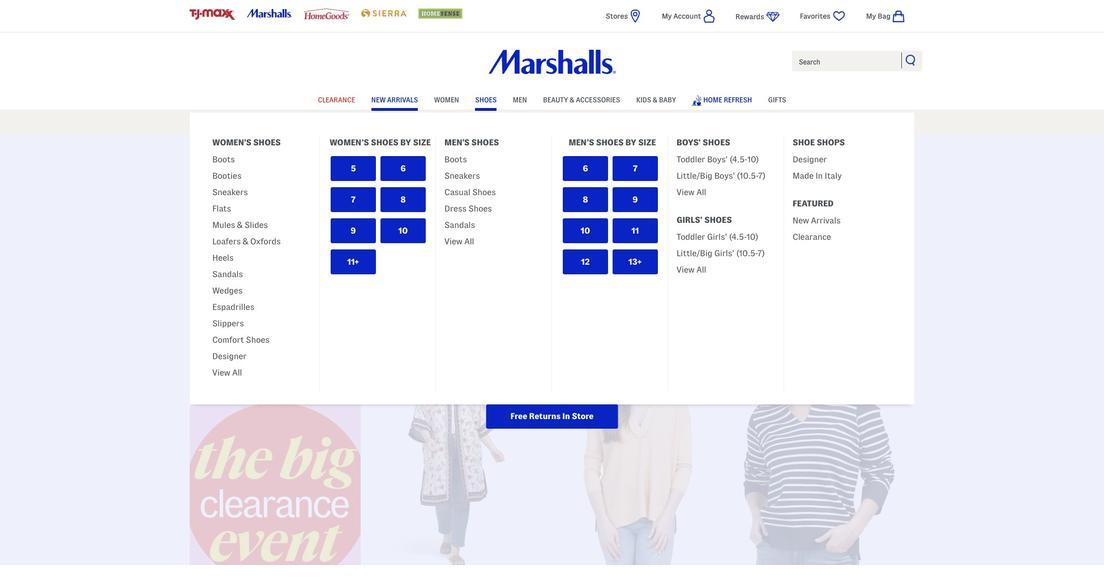Task type: describe. For each thing, give the bounding box(es) containing it.
10 for second "10" button
[[581, 227, 590, 236]]

boys' for toddler
[[707, 155, 728, 164]]

1 horizontal spatial sneakers link
[[445, 167, 480, 183]]

0 vertical spatial boys'
[[677, 138, 701, 147]]

0 horizontal spatial sandals
[[212, 270, 243, 279]]

my for my bag
[[866, 12, 876, 20]]

sleepwear
[[692, 226, 734, 235]]

jackets
[[386, 197, 417, 206]]

tops
[[609, 197, 627, 206]]

(10.5- for girls'
[[737, 249, 758, 258]]

home refresh link
[[691, 89, 752, 109]]

toddler for toddler boys' (4.5-10)
[[677, 155, 705, 164]]

1 vertical spatial clearance link
[[793, 228, 831, 244]]

6 for 1st the 6 button from the right
[[583, 164, 588, 173]]

made
[[793, 172, 814, 181]]

shorts
[[354, 226, 381, 235]]

& for leggings
[[259, 226, 265, 235]]

pants & leggings
[[234, 226, 302, 235]]

little/big for boys'
[[677, 172, 713, 181]]

booties link
[[212, 167, 242, 183]]

shoes for casual shoes
[[472, 188, 496, 197]]

shoes for girls' shoes
[[705, 216, 732, 225]]

featured group for boys' shoes
[[668, 150, 784, 206]]

1 horizontal spatial sandals link
[[445, 216, 475, 232]]

size for men's shoes by size
[[638, 138, 656, 147]]

boots link for women's shoes
[[212, 150, 235, 167]]

10) for toddler boys' (4.5-10)
[[748, 155, 759, 164]]

wce image
[[190, 360, 361, 566]]

11
[[632, 227, 639, 236]]

featured group for men's shoes
[[436, 150, 552, 255]]

1 vertical spatial in
[[563, 412, 570, 421]]

0 horizontal spatial new arrivals link
[[190, 142, 234, 151]]

(10.5- for boys'
[[737, 172, 759, 181]]

& for baby
[[653, 96, 658, 103]]

0 vertical spatial arrivals
[[387, 96, 418, 103]]

tjmaxx.com image
[[190, 9, 235, 20]]

shoes for comfort shoes
[[246, 336, 269, 345]]

beauty & accessories link
[[543, 90, 620, 108]]

new arrivals / women /
[[190, 142, 278, 150]]

2 horizontal spatial 9
[[633, 195, 638, 204]]

favorites link
[[800, 9, 847, 23]]

all down dress shoes
[[465, 237, 474, 246]]

shops
[[817, 138, 845, 147]]

espadrilles link
[[212, 298, 254, 314]]

view all left the 12
[[544, 255, 576, 264]]

all down wedges
[[219, 296, 229, 305]]

1 vertical spatial 9 button
[[331, 219, 376, 244]]

1 horizontal spatial 7
[[633, 164, 638, 173]]

espadrilles
[[212, 303, 254, 312]]

banner containing women's shoes
[[0, 0, 1104, 429]]

sweaters 9 items
[[515, 150, 590, 180]]

all down comfort shoes at the bottom left
[[232, 369, 242, 378]]

oxfords
[[250, 237, 281, 246]]

shorts & skirts
[[354, 226, 415, 235]]

size for women's shoes by size
[[413, 138, 431, 147]]

0 horizontal spatial sandals link
[[212, 265, 243, 281]]

product sorting navigation
[[190, 316, 421, 347]]

view all up girls' shoes
[[677, 188, 707, 197]]

dress
[[445, 204, 467, 214]]

0 horizontal spatial sneakers link
[[212, 183, 248, 199]]

toddler girls' (4.5-10) link
[[677, 228, 758, 244]]

2 vertical spatial designer
[[212, 352, 247, 361]]

women's shoes by size
[[330, 138, 431, 147]]

shoes for men's shoes
[[472, 138, 499, 147]]

heels
[[212, 254, 234, 263]]

view all down dress
[[445, 237, 474, 246]]

view all down comfort
[[212, 369, 242, 378]]

0 vertical spatial designer
[[793, 155, 827, 164]]

beauty
[[543, 96, 568, 103]]

italy
[[825, 172, 842, 181]]

1 horizontal spatial 7 button
[[613, 156, 658, 181]]

shoes for boys' shoes
[[703, 138, 730, 147]]

favorites
[[800, 12, 831, 20]]

striped collared pull over sweater image
[[733, 360, 904, 566]]

view down dress
[[445, 237, 463, 246]]

5 button
[[331, 156, 376, 181]]

men's shoes by size
[[569, 138, 656, 147]]

marshalls home image
[[488, 50, 616, 74]]

all left the 12
[[565, 255, 576, 264]]

size:
[[198, 296, 217, 305]]

designer clothing
[[815, 226, 886, 235]]

sierra.com image
[[361, 9, 407, 18]]

store
[[572, 412, 594, 421]]

slippers link
[[212, 314, 244, 331]]

dress shoes link
[[445, 199, 492, 216]]

1 6 button from the left
[[381, 156, 426, 181]]

girls' shoes
[[677, 216, 732, 225]]

1 vertical spatial arrivals
[[206, 142, 234, 150]]

little/big girls' (10.5-7) link
[[677, 244, 765, 261]]

booties
[[212, 172, 242, 181]]

0 horizontal spatial clearance
[[318, 96, 355, 103]]

homegoods.com image
[[304, 8, 349, 19]]

clearance inside shoes menu
[[793, 233, 831, 242]]

10 for first "10" button from left
[[398, 227, 408, 236]]

0 horizontal spatial 7 button
[[331, 187, 376, 212]]

comfort shoes link
[[212, 331, 269, 347]]

toddler for toddler girls' (4.5-10)
[[677, 233, 705, 242]]

women's
[[212, 138, 251, 147]]

homesense.com image
[[418, 8, 464, 19]]

made in italy link
[[793, 167, 842, 183]]

account
[[674, 12, 701, 20]]

11 button
[[613, 219, 658, 244]]

& for oxfords
[[243, 237, 248, 246]]

women inside menu bar
[[434, 96, 459, 103]]

lingerie
[[744, 226, 776, 235]]

three-quarter sleeve shawl collar tunic sweater image
[[552, 360, 723, 566]]

my bag link
[[866, 9, 915, 23]]

little/big boys' (10.5-7) link
[[677, 167, 766, 183]]

loungewear
[[594, 226, 642, 235]]

shoes left men
[[475, 96, 497, 103]]

view up girls' shoes
[[677, 188, 695, 197]]

1 vertical spatial designer
[[815, 226, 851, 235]]

slippers
[[212, 319, 244, 328]]

stores
[[606, 12, 628, 20]]

women's shoes
[[212, 138, 281, 147]]

boys' for little/big
[[715, 172, 735, 181]]

1 vertical spatial 7
[[351, 195, 356, 204]]

8 for 2nd 8 button from the right
[[401, 195, 406, 204]]

loafers & oxfords
[[212, 237, 281, 246]]

rewards link
[[736, 10, 780, 24]]

0 vertical spatial women link
[[434, 90, 459, 108]]

men's
[[445, 138, 470, 147]]

boys' shoes
[[677, 138, 730, 147]]

casual shoes link
[[445, 183, 496, 199]]

bag
[[878, 12, 891, 20]]

coats
[[353, 197, 376, 206]]

items
[[545, 170, 566, 180]]

men
[[513, 96, 527, 103]]

made in italy
[[793, 172, 842, 181]]

new arrivals inside "featured" group
[[793, 216, 841, 225]]

0 horizontal spatial designer link
[[212, 347, 247, 364]]

site search search field
[[791, 50, 924, 72]]

mules
[[212, 221, 235, 230]]

shoes for dress shoes
[[469, 204, 492, 214]]

12 button
[[563, 250, 608, 275]]

coats & jackets link
[[330, 190, 439, 212]]

rewards
[[736, 12, 764, 20]]

pants & leggings link
[[214, 220, 323, 241]]

featured group for featured
[[784, 211, 900, 251]]

7) for little/big girls' (10.5-7)
[[758, 249, 765, 258]]

tops link
[[563, 190, 672, 212]]

comfort shoes
[[212, 336, 269, 345]]

little/big for girls'
[[677, 249, 713, 258]]

0 horizontal spatial women
[[245, 142, 270, 150]]

toddler girls' (4.5-10)
[[677, 233, 758, 242]]

menu bar inside banner
[[190, 89, 915, 429]]

shoes for women's shoes
[[253, 138, 281, 147]]

1 10 button from the left
[[381, 219, 426, 244]]



Task type: vqa. For each thing, say whether or not it's contained in the screenshot.
sixth Open! from the top
no



Task type: locate. For each thing, give the bounding box(es) containing it.
1 horizontal spatial my
[[866, 12, 876, 20]]

size left men's
[[413, 138, 431, 147]]

my inside 'link'
[[866, 12, 876, 20]]

1 vertical spatial women
[[245, 142, 270, 150]]

13+ button
[[613, 250, 658, 275]]

1 horizontal spatial arrivals
[[387, 96, 418, 103]]

1 horizontal spatial 9 button
[[613, 187, 658, 212]]

0 vertical spatial in
[[816, 172, 823, 181]]

9 button
[[613, 187, 658, 212], [331, 219, 376, 244]]

6 up jackets
[[401, 164, 406, 173]]

sandals up wedges 'link'
[[212, 270, 243, 279]]

1 8 from the left
[[401, 195, 406, 204]]

1 / from the left
[[237, 142, 241, 150]]

skirts
[[391, 226, 415, 235]]

new arrivals up women's shoes by size
[[371, 96, 418, 103]]

2 / from the left
[[274, 142, 278, 150]]

by down kids
[[626, 138, 637, 147]]

new arrivals link down the 'made in italy'
[[793, 211, 841, 228]]

1 horizontal spatial boots
[[445, 155, 467, 164]]

gifts link
[[768, 90, 786, 108]]

kids & baby link
[[636, 90, 676, 108]]

2 10 from the left
[[581, 227, 590, 236]]

5
[[351, 164, 356, 173]]

1 6 from the left
[[401, 164, 406, 173]]

featured group for shoe shops
[[784, 150, 900, 190]]

(10.5-
[[737, 172, 759, 181], [737, 249, 758, 258]]

sweaters
[[322, 142, 355, 150], [515, 150, 590, 168], [483, 197, 520, 206]]

girls' down "toddler girls' (4.5-10)"
[[715, 249, 735, 258]]

2 toddler from the top
[[677, 233, 705, 242]]

1 vertical spatial girls'
[[707, 233, 728, 242]]

2 6 from the left
[[583, 164, 588, 173]]

1 vertical spatial little/big
[[677, 249, 713, 258]]

sneakers link down the booties
[[212, 183, 248, 199]]

0 horizontal spatial clearance link
[[318, 90, 355, 108]]

featured group containing designer
[[784, 150, 900, 190]]

& inside coats & jackets link
[[378, 197, 384, 206]]

boys'
[[677, 138, 701, 147], [707, 155, 728, 164], [715, 172, 735, 181]]

view all
[[677, 188, 707, 197], [445, 237, 474, 246], [544, 255, 576, 264], [677, 266, 707, 275], [212, 369, 242, 378]]

0 vertical spatial (4.5-
[[730, 155, 748, 164]]

10)
[[748, 155, 759, 164], [747, 233, 758, 242]]

0 vertical spatial new arrivals
[[371, 96, 418, 103]]

2 little/big from the top
[[677, 249, 713, 258]]

shoe
[[793, 138, 815, 147]]

all down little/big boys' (10.5-7)
[[697, 188, 707, 197]]

(4.5- for boys'
[[730, 155, 748, 164]]

1 horizontal spatial new
[[371, 96, 386, 103]]

0 vertical spatial featured
[[793, 199, 834, 208]]

(10.5- down toddler boys' (4.5-10)
[[737, 172, 759, 181]]

featured group containing toddler girls' (4.5-10)
[[668, 228, 784, 284]]

& inside loafers & oxfords link
[[243, 237, 248, 246]]

2 10 button from the left
[[563, 219, 608, 244]]

0 vertical spatial clearance link
[[318, 90, 355, 108]]

shoes link
[[475, 90, 497, 108]]

2 vertical spatial 9
[[351, 227, 356, 236]]

0 horizontal spatial 10 button
[[381, 219, 426, 244]]

featured group containing new arrivals
[[784, 211, 900, 251]]

my bag
[[866, 12, 891, 20]]

0 vertical spatial sneakers
[[445, 172, 480, 181]]

1 vertical spatial (10.5-
[[737, 249, 758, 258]]

marshalls.com image
[[247, 9, 292, 18]]

1 boots link from the left
[[212, 150, 235, 167]]

7 down 5 button
[[351, 195, 356, 204]]

9 inside sweaters 9 items
[[538, 170, 543, 180]]

boots link for men's shoes
[[445, 150, 467, 167]]

1 vertical spatial sandals link
[[212, 265, 243, 281]]

toddler boys' (4.5-10) link
[[677, 150, 759, 167]]

dress shoes
[[445, 204, 492, 214]]

0 horizontal spatial arrivals
[[206, 142, 234, 150]]

(4.5- up little/big girls' (10.5-7) link
[[729, 233, 747, 242]]

0 horizontal spatial new arrivals
[[371, 96, 418, 103]]

shoes right men's
[[472, 138, 499, 147]]

boots link down "women's"
[[212, 150, 235, 167]]

2 vertical spatial boys'
[[715, 172, 735, 181]]

1 horizontal spatial by
[[626, 138, 637, 147]]

6 button down men's
[[563, 156, 608, 181]]

0 vertical spatial designer link
[[793, 150, 827, 167]]

10
[[398, 227, 408, 236], [581, 227, 590, 236]]

9 up 11+ button
[[351, 227, 356, 236]]

9 right the tops
[[633, 195, 638, 204]]

returns
[[529, 412, 561, 421]]

women's
[[330, 138, 369, 147]]

my left 'bag'
[[866, 12, 876, 20]]

0 vertical spatial new
[[371, 96, 386, 103]]

6 for 2nd the 6 button from the right
[[401, 164, 406, 173]]

boots for booties
[[212, 155, 235, 164]]

8 left the tops
[[583, 195, 588, 204]]

7) left made
[[759, 172, 766, 181]]

little/big down toddler boys' (4.5-10)
[[677, 172, 713, 181]]

2 shoes from the left
[[596, 138, 624, 147]]

shoes menu
[[190, 113, 915, 429]]

none submit inside the site search search field
[[906, 54, 917, 66]]

sandals link down dress
[[445, 216, 475, 232]]

& inside the shorts & skirts link
[[383, 226, 389, 235]]

9 left items
[[538, 170, 543, 180]]

featured inside product sorting navigation
[[233, 325, 267, 334]]

1 shoes from the left
[[371, 138, 399, 147]]

2 vertical spatial new
[[793, 216, 809, 225]]

8 for second 8 button from the left
[[583, 195, 588, 204]]

0 vertical spatial sandals link
[[445, 216, 475, 232]]

sort
[[199, 325, 216, 334]]

menu bar
[[190, 89, 915, 429]]

designer link down comfort
[[212, 347, 247, 364]]

None submit
[[906, 54, 917, 66]]

2 8 from the left
[[583, 195, 588, 204]]

new up women's shoes by size
[[371, 96, 386, 103]]

1 vertical spatial toddler
[[677, 233, 705, 242]]

0 horizontal spatial 8 button
[[381, 187, 426, 212]]

7 button
[[613, 156, 658, 181], [331, 187, 376, 212]]

& right "mules"
[[237, 221, 243, 230]]

boots link down men's
[[445, 150, 467, 167]]

0 horizontal spatial sneakers
[[212, 188, 248, 197]]

1 horizontal spatial 6 button
[[563, 156, 608, 181]]

1 vertical spatial 9
[[633, 195, 638, 204]]

refresh
[[724, 96, 752, 103]]

1 horizontal spatial featured
[[793, 199, 834, 208]]

shoes for women's
[[371, 138, 399, 147]]

clothing
[[853, 226, 886, 235]]

arrivals up booties link
[[206, 142, 234, 150]]

0 vertical spatial 7)
[[759, 172, 766, 181]]

girls' up the sleepwear
[[677, 216, 703, 225]]

arrivals up women's shoes by size
[[387, 96, 418, 103]]

little/big girls' (10.5-7)
[[677, 249, 765, 258]]

toddler down boys' shoes
[[677, 155, 705, 164]]

banner
[[0, 0, 1104, 429]]

heels link
[[212, 249, 234, 265]]

2 by from the left
[[626, 138, 637, 147]]

1 vertical spatial women link
[[245, 142, 270, 151]]

mules & slides link
[[212, 216, 268, 232]]

featured group containing toddler boys' (4.5-10)
[[668, 150, 784, 206]]

my for my account
[[662, 12, 672, 20]]

9
[[538, 170, 543, 180], [633, 195, 638, 204], [351, 227, 356, 236]]

loafers
[[212, 237, 241, 246]]

2 vertical spatial arrivals
[[811, 216, 841, 225]]

menu bar containing women's shoes
[[190, 89, 915, 429]]

7 down men's shoes by size
[[633, 164, 638, 173]]

1 little/big from the top
[[677, 172, 713, 181]]

slides
[[245, 221, 268, 230]]

by left men's
[[400, 138, 411, 147]]

7) for little/big boys' (10.5-7)
[[759, 172, 766, 181]]

clearance link right lingerie
[[793, 228, 831, 244]]

my account link
[[662, 9, 715, 23]]

home
[[704, 96, 723, 103]]

10 up the 12
[[581, 227, 590, 236]]

boys' up 'little/big boys' (10.5-7)' link
[[707, 155, 728, 164]]

designer up made in italy link
[[793, 155, 827, 164]]

2 boots from the left
[[445, 155, 467, 164]]

1 vertical spatial 10)
[[747, 233, 758, 242]]

/ right "women's"
[[274, 142, 278, 150]]

1 horizontal spatial new arrivals link
[[371, 90, 418, 108]]

7) down lingerie
[[758, 249, 765, 258]]

all down the little/big girls' (10.5-7)
[[697, 266, 707, 275]]

Search text field
[[791, 50, 924, 72]]

0 horizontal spatial 6
[[401, 164, 406, 173]]

1 horizontal spatial sandals
[[445, 221, 475, 230]]

2 vertical spatial new arrivals link
[[793, 211, 841, 228]]

& for skirts
[[383, 226, 389, 235]]

sweaters link
[[447, 190, 556, 212]]

2 my from the left
[[866, 12, 876, 20]]

0 horizontal spatial new
[[190, 142, 205, 150]]

& left lingerie
[[736, 226, 743, 235]]

girls'
[[677, 216, 703, 225], [707, 233, 728, 242], [715, 249, 735, 258]]

wedges
[[212, 287, 243, 296]]

8 up skirts
[[401, 195, 406, 204]]

0 vertical spatial (10.5-
[[737, 172, 759, 181]]

10 down jackets
[[398, 227, 408, 236]]

1 8 button from the left
[[381, 187, 426, 212]]

little/big boys' (10.5-7)
[[677, 172, 766, 181]]

(10.5- down sleepwear & lingerie
[[737, 249, 758, 258]]

view all down the little/big girls' (10.5-7)
[[677, 266, 707, 275]]

sleepwear & lingerie
[[692, 226, 776, 235]]

featured inside shoes menu
[[793, 199, 834, 208]]

girls' for little/big
[[715, 249, 735, 258]]

featured group for girls' shoes
[[668, 228, 784, 284]]

clearance up women's
[[318, 96, 355, 103]]

6
[[401, 164, 406, 173], [583, 164, 588, 173]]

0 horizontal spatial my
[[662, 12, 672, 20]]

in left 'store'
[[563, 412, 570, 421]]

casual shoes
[[445, 188, 496, 197]]

1 horizontal spatial 10
[[581, 227, 590, 236]]

shoes right men's
[[596, 138, 624, 147]]

sort by: featured
[[199, 325, 267, 334]]

0 horizontal spatial size
[[413, 138, 431, 147]]

1 10 from the left
[[398, 227, 408, 236]]

new arrivals up designer clothing
[[793, 216, 841, 225]]

2 boots link from the left
[[445, 150, 467, 167]]

designer down comfort
[[212, 352, 247, 361]]

sneakers
[[445, 172, 480, 181], [212, 188, 248, 197]]

by
[[400, 138, 411, 147], [626, 138, 637, 147]]

boots down men's
[[445, 155, 467, 164]]

1 horizontal spatial 8
[[583, 195, 588, 204]]

1 horizontal spatial 6
[[583, 164, 588, 173]]

girls' for toddler
[[707, 233, 728, 242]]

& right kids
[[653, 96, 658, 103]]

& inside mules & slides link
[[237, 221, 243, 230]]

&
[[570, 96, 575, 103], [653, 96, 658, 103], [378, 197, 384, 206], [237, 221, 243, 230], [259, 226, 265, 235], [383, 226, 389, 235], [736, 226, 743, 235], [243, 237, 248, 246]]

plus crepe duster image
[[371, 360, 542, 566]]

sneakers link up casual
[[445, 167, 480, 183]]

designer left the clothing
[[815, 226, 851, 235]]

& inside the kids & baby link
[[653, 96, 658, 103]]

my left account
[[662, 12, 672, 20]]

little/big down "toddler girls' (4.5-10)"
[[677, 249, 713, 258]]

11+ button
[[331, 250, 376, 275]]

2 horizontal spatial new arrivals link
[[793, 211, 841, 228]]

men's
[[569, 138, 594, 147]]

new arrivals link
[[371, 90, 418, 108], [190, 142, 234, 151], [793, 211, 841, 228]]

1 horizontal spatial women link
[[434, 90, 459, 108]]

1 my from the left
[[662, 12, 672, 20]]

view down comfort
[[212, 369, 230, 378]]

1 horizontal spatial 10 button
[[563, 219, 608, 244]]

flats
[[212, 204, 231, 214]]

7) inside little/big girls' (10.5-7) link
[[758, 249, 765, 258]]

10 button
[[381, 219, 426, 244], [563, 219, 608, 244]]

featured group for women's shoes
[[204, 150, 319, 387]]

shoes inside 'link'
[[472, 188, 496, 197]]

1 toddler from the top
[[677, 155, 705, 164]]

1 horizontal spatial designer link
[[793, 150, 827, 167]]

by for 6
[[400, 138, 411, 147]]

0 vertical spatial girls'
[[677, 216, 703, 225]]

1 horizontal spatial clearance link
[[793, 228, 831, 244]]

(4.5- up 'little/big boys' (10.5-7)' link
[[730, 155, 748, 164]]

0 vertical spatial 10)
[[748, 155, 759, 164]]

arrivals inside shoes menu
[[811, 216, 841, 225]]

sneakers down the booties
[[212, 188, 248, 197]]

new down made
[[793, 216, 809, 225]]

0 vertical spatial toddler
[[677, 155, 705, 164]]

2 horizontal spatial new
[[793, 216, 809, 225]]

free returns in store link
[[486, 405, 618, 429]]

0 horizontal spatial by
[[400, 138, 411, 147]]

featured down the 'made in italy'
[[793, 199, 834, 208]]

0 horizontal spatial 9 button
[[331, 219, 376, 244]]

0 vertical spatial women
[[434, 96, 459, 103]]

designer link down shoe
[[793, 150, 827, 167]]

beauty & accessories
[[543, 96, 620, 103]]

men's shoes
[[445, 138, 499, 147]]

9 button up 11+ button
[[331, 219, 376, 244]]

10 button down jackets
[[381, 219, 426, 244]]

(4.5- for girls'
[[729, 233, 747, 242]]

2 6 button from the left
[[563, 156, 608, 181]]

sandals
[[445, 221, 475, 230], [212, 270, 243, 279]]

9 button up "11"
[[613, 187, 658, 212]]

& inside sleepwear & lingerie link
[[736, 226, 743, 235]]

6 button up jackets
[[381, 156, 426, 181]]

1 horizontal spatial boots link
[[445, 150, 467, 167]]

view left the 12 button
[[544, 255, 563, 264]]

shoes up toddler boys' (4.5-10) link
[[703, 138, 730, 147]]

7 button down men's shoes by size
[[613, 156, 658, 181]]

shoes
[[475, 96, 497, 103], [253, 138, 281, 147], [472, 138, 499, 147], [703, 138, 730, 147], [472, 188, 496, 197], [469, 204, 492, 214], [705, 216, 732, 225], [246, 336, 269, 345]]

1 by from the left
[[400, 138, 411, 147]]

boys' up toddler boys' (4.5-10) link
[[677, 138, 701, 147]]

shoes
[[371, 138, 399, 147], [596, 138, 624, 147]]

sandals link down heels
[[212, 265, 243, 281]]

& inside the pants & leggings link
[[259, 226, 265, 235]]

12
[[581, 258, 590, 267]]

0 horizontal spatial /
[[237, 142, 241, 150]]

1 size from the left
[[413, 138, 431, 147]]

10 button up the 12
[[563, 219, 608, 244]]

1 horizontal spatial 9
[[538, 170, 543, 180]]

clearance link up women's
[[318, 90, 355, 108]]

1 vertical spatial new arrivals
[[793, 216, 841, 225]]

clearance link
[[318, 90, 355, 108], [793, 228, 831, 244]]

0 vertical spatial 9 button
[[613, 187, 658, 212]]

0 vertical spatial clearance
[[318, 96, 355, 103]]

1 boots from the left
[[212, 155, 235, 164]]

size: all
[[198, 296, 229, 305]]

0 vertical spatial 9
[[538, 170, 543, 180]]

new arrivals link up women's shoes by size
[[371, 90, 418, 108]]

8
[[401, 195, 406, 204], [583, 195, 588, 204]]

baby
[[659, 96, 676, 103]]

1 horizontal spatial women
[[434, 96, 459, 103]]

new arrivals
[[371, 96, 418, 103], [793, 216, 841, 225]]

& for slides
[[237, 221, 243, 230]]

boots for sneakers
[[445, 155, 467, 164]]

10) for toddler girls' (4.5-10)
[[747, 233, 758, 242]]

8 button
[[381, 187, 426, 212], [563, 187, 608, 212]]

1 horizontal spatial clearance
[[793, 233, 831, 242]]

flats link
[[212, 199, 231, 216]]

shoes down sort by: featured
[[246, 336, 269, 345]]

my account
[[662, 12, 701, 20]]

wedges link
[[212, 281, 243, 298]]

sneakers up 'casual shoes' 'link'
[[445, 172, 480, 181]]

& inside beauty & accessories link
[[570, 96, 575, 103]]

0 horizontal spatial boots
[[212, 155, 235, 164]]

1 horizontal spatial /
[[274, 142, 278, 150]]

0 horizontal spatial 7
[[351, 195, 356, 204]]

2 8 button from the left
[[563, 187, 608, 212]]

stores link
[[606, 9, 642, 23]]

men link
[[513, 90, 527, 108]]

8 button up skirts
[[381, 187, 426, 212]]

shoes down "casual shoes"
[[469, 204, 492, 214]]

/ up booties link
[[237, 142, 241, 150]]

0 horizontal spatial in
[[563, 412, 570, 421]]

shoes for men's
[[596, 138, 624, 147]]

1 vertical spatial 7 button
[[331, 187, 376, 212]]

13+
[[629, 258, 642, 267]]

boots
[[212, 155, 235, 164], [445, 155, 467, 164]]

2 size from the left
[[638, 138, 656, 147]]

& left skirts
[[383, 226, 389, 235]]

casual
[[445, 188, 471, 197]]

2 horizontal spatial arrivals
[[811, 216, 841, 225]]

1 vertical spatial boys'
[[707, 155, 728, 164]]

free returns in store
[[511, 412, 594, 421]]

in left italy
[[816, 172, 823, 181]]

7) inside 'little/big boys' (10.5-7)' link
[[759, 172, 766, 181]]

0 horizontal spatial women link
[[245, 142, 270, 151]]

shoes right women's
[[371, 138, 399, 147]]

featured up comfort shoes at the bottom left
[[233, 325, 267, 334]]

1 vertical spatial new
[[190, 142, 205, 150]]

1 vertical spatial 7)
[[758, 249, 765, 258]]

shoes up dress shoes link
[[472, 188, 496, 197]]

1 vertical spatial sneakers
[[212, 188, 248, 197]]

marquee
[[0, 113, 1104, 135]]

& for lingerie
[[736, 226, 743, 235]]

new inside "featured" group
[[793, 216, 809, 225]]

sandals down dress
[[445, 221, 475, 230]]

free
[[511, 412, 527, 421]]

& up oxfords
[[259, 226, 265, 235]]

1 horizontal spatial in
[[816, 172, 823, 181]]

1 horizontal spatial sneakers
[[445, 172, 480, 181]]

my
[[662, 12, 672, 20], [866, 12, 876, 20]]

featured group
[[204, 150, 319, 387], [436, 150, 552, 255], [668, 150, 784, 206], [784, 150, 900, 190], [784, 211, 900, 251], [668, 228, 784, 284]]

0 vertical spatial sandals
[[445, 221, 475, 230]]

new left "women's"
[[190, 142, 205, 150]]

& for jackets
[[378, 197, 384, 206]]

& down pants
[[243, 237, 248, 246]]

accessories
[[576, 96, 620, 103]]

& for accessories
[[570, 96, 575, 103]]

0 horizontal spatial shoes
[[371, 138, 399, 147]]

arrivals up designer clothing
[[811, 216, 841, 225]]

0 vertical spatial little/big
[[677, 172, 713, 181]]

1 vertical spatial sandals
[[212, 270, 243, 279]]

gifts
[[768, 96, 786, 103]]

6 button
[[381, 156, 426, 181], [563, 156, 608, 181]]

view down the little/big girls' (10.5-7)
[[677, 266, 695, 275]]

kids & baby
[[636, 96, 676, 103]]

by for 7
[[626, 138, 637, 147]]

designer clothing link
[[796, 220, 906, 241]]

8 button left the tops
[[563, 187, 608, 212]]



